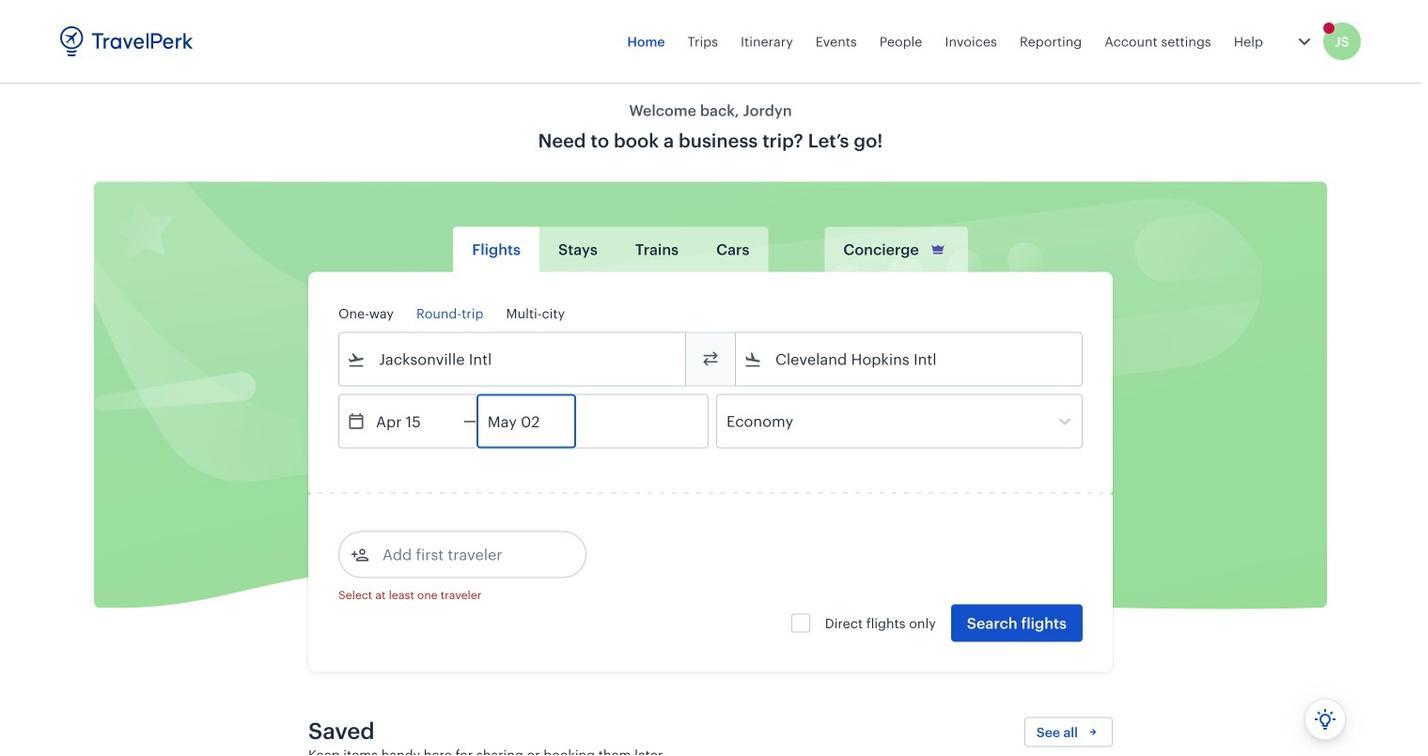Task type: vqa. For each thing, say whether or not it's contained in the screenshot.
Add first traveler search field
yes



Task type: locate. For each thing, give the bounding box(es) containing it.
Depart text field
[[366, 395, 464, 448]]

Return text field
[[477, 395, 575, 448]]

Add first traveler search field
[[369, 540, 565, 570]]



Task type: describe. For each thing, give the bounding box(es) containing it.
From search field
[[366, 345, 661, 375]]

To search field
[[762, 345, 1058, 375]]



